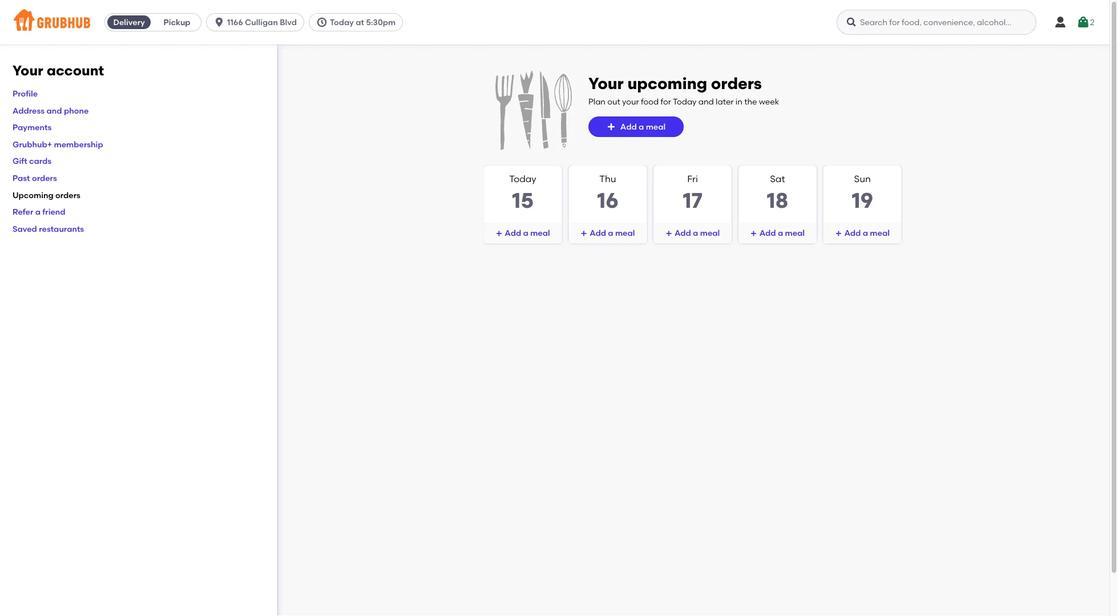 Task type: describe. For each thing, give the bounding box(es) containing it.
17
[[683, 188, 703, 213]]

at
[[356, 17, 364, 27]]

orders inside your upcoming orders plan out your food for today and later in the week
[[711, 74, 762, 93]]

19
[[852, 188, 874, 213]]

1166
[[227, 17, 243, 27]]

add a meal button for 19
[[824, 223, 902, 243]]

refer a friend link
[[13, 207, 65, 217]]

week
[[759, 97, 779, 106]]

grubhub+ membership
[[13, 139, 103, 149]]

a for 17
[[693, 228, 699, 238]]

your for account
[[13, 62, 43, 79]]

2
[[1091, 17, 1095, 27]]

profile
[[13, 89, 38, 98]]

gift cards link
[[13, 156, 51, 166]]

and inside your upcoming orders plan out your food for today and later in the week
[[699, 97, 714, 106]]

fri
[[688, 173, 698, 184]]

svg image for 17
[[666, 230, 673, 237]]

a for 19
[[863, 228, 869, 238]]

orders for past orders
[[32, 173, 57, 183]]

add a meal for 15
[[505, 228, 550, 238]]

a for 15
[[523, 228, 529, 238]]

add a meal button for 15
[[484, 223, 562, 243]]

refer
[[13, 207, 33, 217]]

today at 5:30pm button
[[309, 13, 408, 31]]

profile link
[[13, 89, 38, 98]]

svg image for 19
[[836, 230, 843, 237]]

your
[[622, 97, 639, 106]]

pickup button
[[153, 13, 201, 31]]

meal for 15
[[531, 228, 550, 238]]

add a meal button for 16
[[569, 223, 647, 243]]

add for 16
[[590, 228, 606, 238]]

a for 18
[[778, 228, 784, 238]]

2 button
[[1077, 12, 1095, 33]]

add for 15
[[505, 228, 521, 238]]

gift cards
[[13, 156, 51, 166]]

18
[[767, 188, 789, 213]]

sun 19
[[852, 173, 874, 213]]

a right refer
[[35, 207, 41, 217]]

add a meal button for 18
[[739, 223, 817, 243]]

gift
[[13, 156, 27, 166]]

a for 16
[[608, 228, 614, 238]]

today at 5:30pm
[[330, 17, 396, 27]]

for
[[661, 97, 671, 106]]

past
[[13, 173, 30, 183]]

your account
[[13, 62, 104, 79]]

meal for 17
[[701, 228, 720, 238]]

blvd
[[280, 17, 297, 27]]

upcoming
[[628, 74, 708, 93]]

add a meal button for 17
[[654, 223, 732, 243]]

add for 18
[[760, 228, 776, 238]]

add for 17
[[675, 228, 691, 238]]

later
[[716, 97, 734, 106]]

address and phone
[[13, 106, 89, 115]]

pickup
[[164, 17, 191, 27]]

delivery
[[113, 17, 145, 27]]

saved restaurants
[[13, 224, 84, 234]]

sun
[[855, 173, 871, 184]]

a down food
[[639, 122, 644, 132]]



Task type: vqa. For each thing, say whether or not it's contained in the screenshot.


Task type: locate. For each thing, give the bounding box(es) containing it.
meal down 16
[[616, 228, 635, 238]]

add a meal for 16
[[590, 228, 635, 238]]

add down 16
[[590, 228, 606, 238]]

meal for 19
[[870, 228, 890, 238]]

address and phone link
[[13, 106, 89, 115]]

a down '19'
[[863, 228, 869, 238]]

svg image inside 2 button
[[1077, 15, 1091, 29]]

today for at
[[330, 17, 354, 27]]

2 vertical spatial orders
[[55, 190, 80, 200]]

saved restaurants link
[[13, 224, 84, 234]]

1166 culligan blvd button
[[206, 13, 309, 31]]

your inside your upcoming orders plan out your food for today and later in the week
[[589, 74, 624, 93]]

0 horizontal spatial today
[[330, 17, 354, 27]]

orders up the upcoming orders link on the top of page
[[32, 173, 57, 183]]

1 horizontal spatial today
[[509, 173, 537, 184]]

past orders link
[[13, 173, 57, 183]]

account
[[47, 62, 104, 79]]

address
[[13, 106, 45, 115]]

delivery button
[[105, 13, 153, 31]]

add a meal button down 18
[[739, 223, 817, 243]]

plan
[[589, 97, 606, 106]]

add a meal down 18
[[760, 228, 805, 238]]

0 horizontal spatial and
[[47, 106, 62, 115]]

1 horizontal spatial and
[[699, 97, 714, 106]]

restaurants
[[39, 224, 84, 234]]

1 vertical spatial today
[[673, 97, 697, 106]]

refer a friend
[[13, 207, 65, 217]]

your up out
[[589, 74, 624, 93]]

add down 18
[[760, 228, 776, 238]]

thu 16
[[597, 173, 619, 213]]

today right for
[[673, 97, 697, 106]]

today inside button
[[330, 17, 354, 27]]

add a meal button down 15
[[484, 223, 562, 243]]

add a meal down 17
[[675, 228, 720, 238]]

add down '19'
[[845, 228, 861, 238]]

and
[[699, 97, 714, 106], [47, 106, 62, 115]]

add a meal button down 16
[[569, 223, 647, 243]]

svg image
[[1054, 15, 1068, 29], [496, 230, 503, 237], [666, 230, 673, 237], [751, 230, 758, 237], [836, 230, 843, 237]]

svg image
[[1077, 15, 1091, 29], [214, 17, 225, 28], [316, 17, 328, 28], [846, 17, 858, 28], [607, 122, 616, 131], [581, 230, 588, 237]]

meal down 17
[[701, 228, 720, 238]]

today
[[330, 17, 354, 27], [673, 97, 697, 106], [509, 173, 537, 184]]

2 vertical spatial today
[[509, 173, 537, 184]]

sat 18
[[767, 173, 789, 213]]

and left later
[[699, 97, 714, 106]]

meal down 18
[[785, 228, 805, 238]]

meal down food
[[646, 122, 666, 132]]

add for 19
[[845, 228, 861, 238]]

a down 16
[[608, 228, 614, 238]]

payments
[[13, 122, 52, 132]]

thu
[[600, 173, 616, 184]]

upcoming orders link
[[13, 190, 80, 200]]

past orders
[[13, 173, 57, 183]]

orders
[[711, 74, 762, 93], [32, 173, 57, 183], [55, 190, 80, 200]]

add a meal down '19'
[[845, 228, 890, 238]]

add a meal down 16
[[590, 228, 635, 238]]

main navigation navigation
[[0, 0, 1110, 45]]

grubhub+ membership link
[[13, 139, 103, 149]]

grubhub+
[[13, 139, 52, 149]]

culligan
[[245, 17, 278, 27]]

svg image for 18
[[751, 230, 758, 237]]

today up 15
[[509, 173, 537, 184]]

a
[[639, 122, 644, 132], [35, 207, 41, 217], [523, 228, 529, 238], [608, 228, 614, 238], [693, 228, 699, 238], [778, 228, 784, 238], [863, 228, 869, 238]]

svg image inside "main navigation" navigation
[[1054, 15, 1068, 29]]

orders up friend
[[55, 190, 80, 200]]

add down 17
[[675, 228, 691, 238]]

svg image inside today at 5:30pm button
[[316, 17, 328, 28]]

cards
[[29, 156, 51, 166]]

add down 15
[[505, 228, 521, 238]]

0 vertical spatial orders
[[711, 74, 762, 93]]

a down 15
[[523, 228, 529, 238]]

2 horizontal spatial today
[[673, 97, 697, 106]]

meal
[[646, 122, 666, 132], [531, 228, 550, 238], [616, 228, 635, 238], [701, 228, 720, 238], [785, 228, 805, 238], [870, 228, 890, 238]]

the
[[745, 97, 757, 106]]

upcoming orders
[[13, 190, 80, 200]]

1 vertical spatial orders
[[32, 173, 57, 183]]

15
[[512, 188, 534, 213]]

meal for 18
[[785, 228, 805, 238]]

add a meal down 15
[[505, 228, 550, 238]]

meal down 15
[[531, 228, 550, 238]]

your for upcoming
[[589, 74, 624, 93]]

svg image inside "1166 culligan blvd" button
[[214, 17, 225, 28]]

5:30pm
[[366, 17, 396, 27]]

membership
[[54, 139, 103, 149]]

out
[[608, 97, 621, 106]]

add a meal button down 17
[[654, 223, 732, 243]]

add
[[621, 122, 637, 132], [505, 228, 521, 238], [590, 228, 606, 238], [675, 228, 691, 238], [760, 228, 776, 238], [845, 228, 861, 238]]

add a meal for 18
[[760, 228, 805, 238]]

add a meal button down '19'
[[824, 223, 902, 243]]

Search for food, convenience, alcohol... search field
[[837, 10, 1037, 35]]

add a meal for 17
[[675, 228, 720, 238]]

today left 'at'
[[330, 17, 354, 27]]

16
[[597, 188, 619, 213]]

food
[[641, 97, 659, 106]]

add a meal down food
[[621, 122, 666, 132]]

1166 culligan blvd
[[227, 17, 297, 27]]

orders up in
[[711, 74, 762, 93]]

phone
[[64, 106, 89, 115]]

add a meal
[[621, 122, 666, 132], [505, 228, 550, 238], [590, 228, 635, 238], [675, 228, 720, 238], [760, 228, 805, 238], [845, 228, 890, 238]]

fri 17
[[683, 173, 703, 213]]

today inside your upcoming orders plan out your food for today and later in the week
[[673, 97, 697, 106]]

your up 'profile'
[[13, 62, 43, 79]]

orders for upcoming orders
[[55, 190, 80, 200]]

0 horizontal spatial your
[[13, 62, 43, 79]]

a down 17
[[693, 228, 699, 238]]

your
[[13, 62, 43, 79], [589, 74, 624, 93]]

payments link
[[13, 122, 52, 132]]

today 15
[[509, 173, 537, 213]]

0 vertical spatial today
[[330, 17, 354, 27]]

svg image for 15
[[496, 230, 503, 237]]

a down 18
[[778, 228, 784, 238]]

1 horizontal spatial your
[[589, 74, 624, 93]]

meal down '19'
[[870, 228, 890, 238]]

today for 15
[[509, 173, 537, 184]]

saved
[[13, 224, 37, 234]]

meal for 16
[[616, 228, 635, 238]]

add down your
[[621, 122, 637, 132]]

in
[[736, 97, 743, 106]]

and left phone on the left of the page
[[47, 106, 62, 115]]

your upcoming orders plan out your food for today and later in the week
[[589, 74, 779, 106]]

upcoming
[[13, 190, 53, 200]]

friend
[[42, 207, 65, 217]]

add a meal button
[[589, 117, 684, 137], [484, 223, 562, 243], [569, 223, 647, 243], [654, 223, 732, 243], [739, 223, 817, 243], [824, 223, 902, 243]]

sat
[[770, 173, 785, 184]]

add a meal for 19
[[845, 228, 890, 238]]

add a meal button down your
[[589, 117, 684, 137]]



